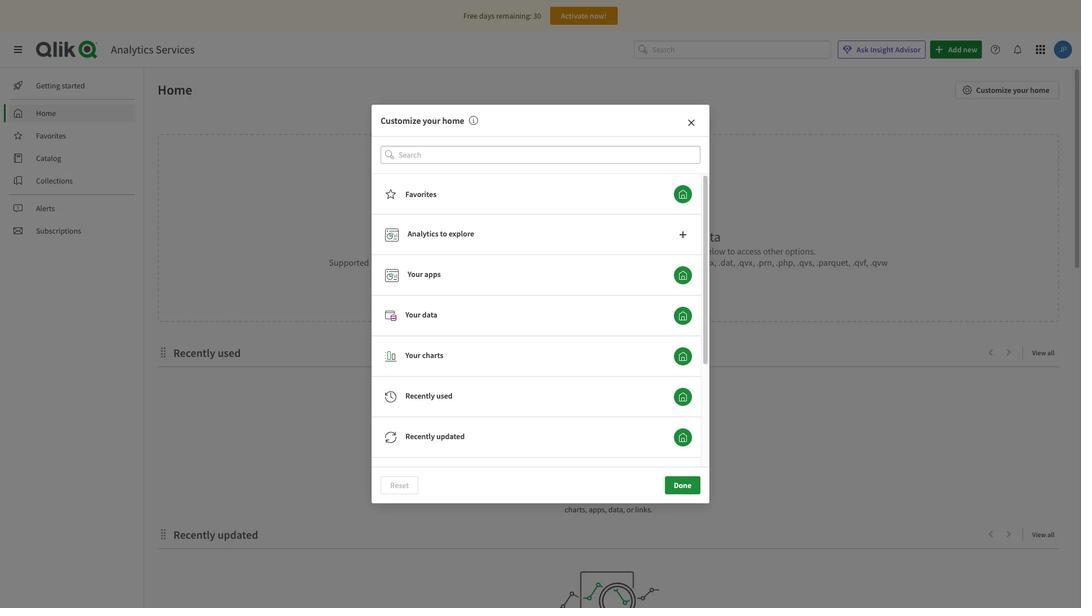 Task type: vqa. For each thing, say whether or not it's contained in the screenshot.
USA
no



Task type: describe. For each thing, give the bounding box(es) containing it.
you
[[577, 482, 589, 492]]

options.
[[785, 246, 816, 257]]

anywhere up .tab,
[[552, 228, 608, 246]]

and
[[490, 246, 504, 257]]

advisor
[[895, 44, 921, 55]]

done button
[[665, 477, 701, 495]]

.qvx,
[[737, 257, 755, 268]]

types:
[[384, 257, 407, 268]]

yet.
[[658, 467, 672, 478]]

view all for recently updated
[[1033, 531, 1055, 539]]

that
[[562, 482, 575, 492]]

.xlw,
[[466, 257, 483, 268]]

activate now! link
[[550, 7, 618, 25]]

here.
[[540, 493, 557, 504]]

0 vertical spatial home
[[158, 81, 192, 99]]

days
[[479, 11, 495, 21]]

home inside dialog
[[442, 115, 465, 126]]

updated inside customize your home dialog
[[436, 431, 465, 441]]

.tab,
[[562, 257, 579, 268]]

links.
[[635, 505, 653, 515]]

other
[[763, 246, 784, 257]]

.xlsm,
[[485, 257, 507, 268]]

access inside drop files anywhere to upload your data get started by dragging and dropping a data file anywhere on this screen or click below to access other options. supported file types: .qvd, .xlsx, .xls, .xlw, .xlsm, .xml, .csv, .txt, .tab, .qvo, .skv, .log, .html, .htm, .kml, .fix, .dat, .qvx, .prn, .php, .qvs, .parquet, .qvf, .qvw
[[737, 246, 762, 257]]

view for recently updated
[[1033, 531, 1046, 539]]

1 of from the left
[[592, 493, 598, 504]]

catalog link
[[9, 149, 135, 167]]

.html,
[[637, 257, 659, 268]]

favorites inside the navigation pane element
[[36, 131, 66, 141]]

your inside drop files anywhere to upload your data get started by dragging and dropping a data file anywhere on this screen or click below to access other options. supported file types: .qvd, .xlsx, .xls, .xlw, .xlsm, .xml, .csv, .txt, .tab, .qvo, .skv, .log, .html, .htm, .kml, .fix, .dat, .qvx, .prn, .php, .qvs, .parquet, .qvf, .qvw
[[667, 228, 693, 246]]

to inside there is no available content yet. content that you have access to will be shown here. examples of the types of content are charts, apps, data, or links.
[[631, 482, 638, 492]]

to left this
[[611, 228, 622, 246]]

types
[[612, 493, 630, 504]]

activate now!
[[561, 11, 607, 21]]

getting
[[36, 81, 60, 91]]

be
[[652, 482, 661, 492]]

customize your home inside dialog
[[381, 115, 465, 126]]

to inside dialog
[[440, 228, 447, 239]]

explore
[[449, 228, 474, 239]]

all for recently used
[[1048, 349, 1055, 357]]

close image
[[687, 118, 696, 127]]

2 of from the left
[[632, 493, 638, 504]]

on
[[620, 246, 630, 257]]

1 vertical spatial content
[[640, 493, 665, 504]]

free days remaining: 30
[[464, 11, 541, 21]]

ask insight advisor button
[[838, 41, 926, 59]]

customize inside button
[[977, 85, 1012, 95]]

.dat,
[[719, 257, 736, 268]]

Your charts button
[[674, 348, 692, 366]]

0 vertical spatial used
[[218, 346, 241, 360]]

free
[[464, 11, 478, 21]]

charts,
[[565, 505, 587, 515]]

Recently updated button
[[674, 429, 692, 447]]

.fix,
[[703, 257, 717, 268]]

access inside there is no available content yet. content that you have access to will be shown here. examples of the types of content are charts, apps, data, or links.
[[608, 482, 629, 492]]

recently updated link
[[173, 528, 263, 542]]

shown
[[662, 482, 684, 492]]

.prn,
[[757, 257, 774, 268]]

click
[[684, 246, 701, 257]]

will
[[639, 482, 651, 492]]

done
[[674, 481, 692, 491]]

there is no available content yet. content that you have access to will be shown here. examples of the types of content are charts, apps, data, or links.
[[534, 467, 684, 515]]

are
[[667, 493, 677, 504]]

.qvo,
[[581, 257, 599, 268]]

0 horizontal spatial recently updated
[[173, 528, 258, 542]]

data,
[[608, 505, 625, 515]]

analytics for analytics services
[[111, 42, 153, 56]]

0 vertical spatial content
[[626, 467, 656, 478]]

started inside drop files anywhere to upload your data get started by dragging and dropping a data file anywhere on this screen or click below to access other options. supported file types: .qvd, .xlsx, .xls, .xlw, .xlsm, .xml, .csv, .txt, .tab, .qvo, .skv, .log, .html, .htm, .kml, .fix, .dat, .qvx, .prn, .php, .qvs, .parquet, .qvf, .qvw
[[416, 246, 442, 257]]

home inside button
[[1030, 85, 1050, 95]]

.xml,
[[509, 257, 527, 268]]

your inside dialog
[[423, 115, 441, 126]]

Recently used button
[[674, 388, 692, 406]]

.xlsx,
[[429, 257, 448, 268]]

analytics to explore
[[408, 228, 474, 239]]

drop
[[496, 228, 524, 246]]

recently used link
[[173, 346, 245, 360]]

used inside customize your home dialog
[[436, 391, 453, 401]]

main content containing home
[[140, 68, 1081, 608]]

Favorites button
[[674, 185, 692, 203]]

searchbar element
[[634, 40, 831, 59]]

is
[[569, 467, 576, 478]]

30
[[533, 11, 541, 21]]

screen
[[647, 246, 672, 257]]

started inside the navigation pane element
[[62, 81, 85, 91]]

by
[[444, 246, 453, 257]]

drop files anywhere to upload your data get started by dragging and dropping a data file anywhere on this screen or click below to access other options. supported file types: .qvd, .xlsx, .xls, .xlw, .xlsm, .xml, .csv, .txt, .tab, .qvo, .skv, .log, .html, .htm, .kml, .fix, .dat, .qvx, .prn, .php, .qvs, .parquet, .qvf, .qvw
[[329, 228, 888, 268]]

.parquet,
[[817, 257, 851, 268]]

move collection image for recently used
[[158, 347, 169, 358]]

view all link for recently used
[[1033, 345, 1059, 359]]

home link
[[9, 104, 135, 122]]

your for your charts
[[406, 350, 421, 360]]

0 vertical spatial search text field
[[652, 40, 831, 59]]

.qvf,
[[853, 257, 868, 268]]

customize your home inside button
[[977, 85, 1050, 95]]

there
[[545, 467, 568, 478]]

insight
[[870, 44, 894, 55]]

.kml,
[[683, 257, 702, 268]]

your inside button
[[1013, 85, 1029, 95]]



Task type: locate. For each thing, give the bounding box(es) containing it.
anywhere
[[552, 228, 608, 246], [581, 246, 618, 257]]

1 horizontal spatial home
[[158, 81, 192, 99]]

1 view all from the top
[[1033, 349, 1055, 357]]

the
[[600, 493, 611, 504]]

content up will on the bottom
[[626, 467, 656, 478]]

to left explore
[[440, 228, 447, 239]]

get
[[401, 246, 414, 257]]

0 vertical spatial customize your home
[[977, 85, 1050, 95]]

view all link for recently updated
[[1033, 527, 1059, 541]]

move collection image left recently updated link
[[158, 529, 169, 540]]

or inside drop files anywhere to upload your data get started by dragging and dropping a data file anywhere on this screen or click below to access other options. supported file types: .qvd, .xlsx, .xls, .xlw, .xlsm, .xml, .csv, .txt, .tab, .qvo, .skv, .log, .html, .htm, .kml, .fix, .dat, .qvx, .prn, .php, .qvs, .parquet, .qvf, .qvw
[[674, 246, 682, 257]]

0 vertical spatial or
[[674, 246, 682, 257]]

recently used inside customize your home dialog
[[406, 391, 453, 401]]

view all
[[1033, 349, 1055, 357], [1033, 531, 1055, 539]]

1 vertical spatial view all link
[[1033, 527, 1059, 541]]

1 vertical spatial customize
[[381, 115, 421, 126]]

analytics up get
[[408, 228, 439, 239]]

0 horizontal spatial or
[[627, 505, 634, 515]]

favorites
[[36, 131, 66, 141], [406, 189, 437, 199]]

1 vertical spatial your
[[406, 310, 421, 320]]

view for recently used
[[1033, 349, 1046, 357]]

.php,
[[776, 257, 796, 268]]

.qvd,
[[409, 257, 428, 268]]

1 vertical spatial started
[[416, 246, 442, 257]]

2 vertical spatial your
[[406, 350, 421, 360]]

file left types:
[[371, 257, 383, 268]]

1 vertical spatial home
[[36, 108, 56, 118]]

available
[[589, 467, 624, 478]]

all for recently updated
[[1048, 531, 1055, 539]]

0 vertical spatial all
[[1048, 349, 1055, 357]]

view all link
[[1033, 345, 1059, 359], [1033, 527, 1059, 541]]

home down getting on the top of page
[[36, 108, 56, 118]]

.qvs,
[[797, 257, 815, 268]]

.csv,
[[529, 257, 545, 268]]

data inside customize your home dialog
[[422, 310, 437, 320]]

0 vertical spatial access
[[737, 246, 762, 257]]

to right below
[[728, 246, 735, 257]]

analytics services element
[[111, 42, 195, 56]]

0 vertical spatial your
[[408, 269, 423, 279]]

1 vertical spatial or
[[627, 505, 634, 515]]

0 vertical spatial move collection image
[[158, 347, 169, 358]]

used
[[218, 346, 241, 360], [436, 391, 453, 401]]

2 horizontal spatial data
[[696, 228, 721, 246]]

supported
[[329, 257, 369, 268]]

0 vertical spatial analytics
[[111, 42, 153, 56]]

getting started
[[36, 81, 85, 91]]

1 horizontal spatial file
[[568, 246, 579, 257]]

your
[[408, 269, 423, 279], [406, 310, 421, 320], [406, 350, 421, 360]]

.txt,
[[547, 257, 561, 268]]

0 horizontal spatial home
[[36, 108, 56, 118]]

content
[[626, 467, 656, 478], [640, 493, 665, 504]]

analytics left services
[[111, 42, 153, 56]]

0 horizontal spatial access
[[608, 482, 629, 492]]

dragging
[[455, 246, 488, 257]]

file
[[568, 246, 579, 257], [371, 257, 383, 268]]

no
[[577, 467, 587, 478]]

or inside there is no available content yet. content that you have access to will be shown here. examples of the types of content are charts, apps, data, or links.
[[627, 505, 634, 515]]

0 vertical spatial view all
[[1033, 349, 1055, 357]]

2 view all link from the top
[[1033, 527, 1059, 541]]

1 view all link from the top
[[1033, 345, 1059, 359]]

Your apps button
[[674, 266, 692, 285]]

remaining:
[[496, 11, 532, 21]]

move collection image left recently used link
[[158, 347, 169, 358]]

subscriptions link
[[9, 222, 135, 240]]

a
[[543, 246, 547, 257]]

1 vertical spatial move collection image
[[158, 529, 169, 540]]

1 horizontal spatial customize your home
[[977, 85, 1050, 95]]

1 horizontal spatial started
[[416, 246, 442, 257]]

or left click
[[674, 246, 682, 257]]

1 horizontal spatial recently updated
[[406, 431, 465, 441]]

data down the apps
[[422, 310, 437, 320]]

recently updated inside customize your home dialog
[[406, 431, 465, 441]]

charts
[[422, 350, 444, 360]]

0 vertical spatial view all link
[[1033, 345, 1059, 359]]

or right data,
[[627, 505, 634, 515]]

1 vertical spatial analytics
[[408, 228, 439, 239]]

2 all from the top
[[1048, 531, 1055, 539]]

started
[[62, 81, 85, 91], [416, 246, 442, 257]]

files
[[527, 228, 550, 246]]

now!
[[590, 11, 607, 21]]

to
[[611, 228, 622, 246], [440, 228, 447, 239], [728, 246, 735, 257], [631, 482, 638, 492]]

0 vertical spatial home
[[1030, 85, 1050, 95]]

1 horizontal spatial used
[[436, 391, 453, 401]]

0 horizontal spatial used
[[218, 346, 241, 360]]

customize your home
[[977, 85, 1050, 95], [381, 115, 465, 126]]

close sidebar menu image
[[14, 45, 23, 54]]

this
[[631, 246, 645, 257]]

your left the charts
[[406, 350, 421, 360]]

ask
[[857, 44, 869, 55]]

collections link
[[9, 172, 135, 190]]

1 vertical spatial customize your home
[[381, 115, 465, 126]]

0 vertical spatial updated
[[436, 431, 465, 441]]

move collection image for recently updated
[[158, 529, 169, 540]]

1 horizontal spatial recently used
[[406, 391, 453, 401]]

analytics for analytics to explore
[[408, 228, 439, 239]]

your charts
[[406, 350, 444, 360]]

0 horizontal spatial home
[[442, 115, 465, 126]]

access left other
[[737, 246, 762, 257]]

0 vertical spatial favorites
[[36, 131, 66, 141]]

0 horizontal spatial of
[[592, 493, 598, 504]]

1 vertical spatial all
[[1048, 531, 1055, 539]]

your down .qvd,
[[408, 269, 423, 279]]

your for your data
[[406, 310, 421, 320]]

recently updated
[[406, 431, 465, 441], [173, 528, 258, 542]]

1 vertical spatial recently used
[[406, 391, 453, 401]]

2 view all from the top
[[1033, 531, 1055, 539]]

examples
[[559, 493, 590, 504]]

main content
[[140, 68, 1081, 608]]

your down your apps
[[406, 310, 421, 320]]

services
[[156, 42, 195, 56]]

of left the on the right bottom of the page
[[592, 493, 598, 504]]

2 view from the top
[[1033, 531, 1046, 539]]

apps,
[[589, 505, 607, 515]]

1 vertical spatial recently updated
[[173, 528, 258, 542]]

customize your home button
[[956, 81, 1059, 99]]

0 horizontal spatial your
[[423, 115, 441, 126]]

.skv,
[[601, 257, 617, 268]]

analytics services
[[111, 42, 195, 56]]

1 vertical spatial access
[[608, 482, 629, 492]]

alerts
[[36, 203, 55, 213]]

navigation pane element
[[0, 72, 144, 244]]

home
[[1030, 85, 1050, 95], [442, 115, 465, 126]]

0 horizontal spatial updated
[[218, 528, 258, 542]]

0 horizontal spatial recently used
[[173, 346, 241, 360]]

0 vertical spatial view
[[1033, 349, 1046, 357]]

customize inside dialog
[[381, 115, 421, 126]]

your data
[[406, 310, 437, 320]]

favorites up catalog
[[36, 131, 66, 141]]

.log,
[[619, 257, 635, 268]]

recently
[[173, 346, 215, 360], [406, 391, 435, 401], [406, 431, 435, 441], [173, 528, 215, 542]]

your
[[1013, 85, 1029, 95], [423, 115, 441, 126], [667, 228, 693, 246]]

data right analytics to explore button
[[696, 228, 721, 246]]

view
[[1033, 349, 1046, 357], [1033, 531, 1046, 539]]

.xls,
[[450, 257, 464, 268]]

favorites link
[[9, 127, 135, 145]]

content
[[534, 482, 560, 492]]

anywhere left on
[[581, 246, 618, 257]]

0 vertical spatial started
[[62, 81, 85, 91]]

move collection image
[[158, 347, 169, 358], [158, 529, 169, 540]]

subscriptions
[[36, 226, 81, 236]]

1 horizontal spatial home
[[1030, 85, 1050, 95]]

upload
[[625, 228, 665, 246]]

1 horizontal spatial updated
[[436, 431, 465, 441]]

1 horizontal spatial your
[[667, 228, 693, 246]]

Your data button
[[674, 307, 692, 325]]

home inside the navigation pane element
[[36, 108, 56, 118]]

Search text field
[[652, 40, 831, 59], [399, 146, 701, 164]]

to left will on the bottom
[[631, 482, 638, 492]]

started right getting on the top of page
[[62, 81, 85, 91]]

1 horizontal spatial favorites
[[406, 189, 437, 199]]

1 horizontal spatial customize
[[977, 85, 1012, 95]]

data right a
[[549, 246, 566, 257]]

favorites up analytics to explore
[[406, 189, 437, 199]]

0 vertical spatial customize
[[977, 85, 1012, 95]]

recently used
[[173, 346, 241, 360], [406, 391, 453, 401]]

home
[[158, 81, 192, 99], [36, 108, 56, 118]]

dropping
[[506, 246, 541, 257]]

customize
[[977, 85, 1012, 95], [381, 115, 421, 126]]

below
[[703, 246, 726, 257]]

2 vertical spatial your
[[667, 228, 693, 246]]

Analytics to explore button
[[674, 226, 692, 244]]

view all for recently used
[[1033, 349, 1055, 357]]

apps
[[425, 269, 441, 279]]

1 horizontal spatial of
[[632, 493, 638, 504]]

1 vertical spatial your
[[423, 115, 441, 126]]

2 horizontal spatial your
[[1013, 85, 1029, 95]]

your apps
[[408, 269, 441, 279]]

or
[[674, 246, 682, 257], [627, 505, 634, 515]]

have
[[591, 482, 606, 492]]

0 horizontal spatial customize your home
[[381, 115, 465, 126]]

1 horizontal spatial data
[[549, 246, 566, 257]]

.htm,
[[661, 257, 681, 268]]

0 horizontal spatial customize
[[381, 115, 421, 126]]

1 horizontal spatial analytics
[[408, 228, 439, 239]]

1 all from the top
[[1048, 349, 1055, 357]]

activate
[[561, 11, 588, 21]]

0 vertical spatial recently updated
[[406, 431, 465, 441]]

access up types
[[608, 482, 629, 492]]

catalog
[[36, 153, 61, 163]]

started left by on the left top
[[416, 246, 442, 257]]

recently used inside main content
[[173, 346, 241, 360]]

1 vertical spatial view
[[1033, 531, 1046, 539]]

1 vertical spatial updated
[[218, 528, 258, 542]]

content down be
[[640, 493, 665, 504]]

0 horizontal spatial data
[[422, 310, 437, 320]]

0 horizontal spatial favorites
[[36, 131, 66, 141]]

1 view from the top
[[1033, 349, 1046, 357]]

analytics inside customize your home dialog
[[408, 228, 439, 239]]

.qvw
[[870, 257, 888, 268]]

0 horizontal spatial analytics
[[111, 42, 153, 56]]

favorites inside customize your home dialog
[[406, 189, 437, 199]]

1 vertical spatial favorites
[[406, 189, 437, 199]]

1 horizontal spatial access
[[737, 246, 762, 257]]

getting started link
[[9, 77, 135, 95]]

collections
[[36, 176, 73, 186]]

your for your apps
[[408, 269, 423, 279]]

analytics
[[111, 42, 153, 56], [408, 228, 439, 239]]

of right types
[[632, 493, 638, 504]]

1 vertical spatial search text field
[[399, 146, 701, 164]]

0 horizontal spatial started
[[62, 81, 85, 91]]

0 vertical spatial your
[[1013, 85, 1029, 95]]

0 vertical spatial recently used
[[173, 346, 241, 360]]

alerts link
[[9, 199, 135, 217]]

file left .qvo,
[[568, 246, 579, 257]]

customize your home dialog
[[372, 105, 710, 608]]

0 horizontal spatial file
[[371, 257, 383, 268]]

1 horizontal spatial or
[[674, 246, 682, 257]]

1 vertical spatial used
[[436, 391, 453, 401]]

1 vertical spatial view all
[[1033, 531, 1055, 539]]

1 vertical spatial home
[[442, 115, 465, 126]]

ask insight advisor
[[857, 44, 921, 55]]

home down services
[[158, 81, 192, 99]]

search text field inside customize your home dialog
[[399, 146, 701, 164]]



